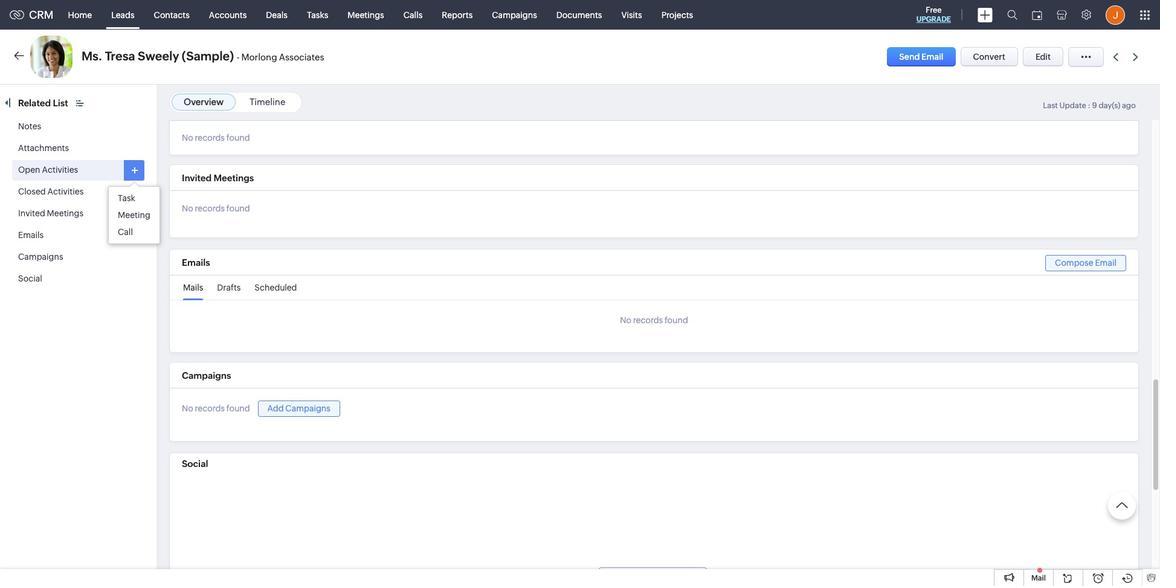 Task type: locate. For each thing, give the bounding box(es) containing it.
update
[[1060, 101, 1086, 110]]

1 horizontal spatial meetings
[[214, 173, 254, 183]]

social
[[18, 274, 42, 283], [182, 458, 208, 469]]

no records found
[[182, 133, 250, 143], [182, 204, 250, 213], [620, 315, 688, 325], [182, 404, 250, 414]]

1 vertical spatial invited
[[18, 208, 45, 218]]

found
[[226, 133, 250, 143], [226, 204, 250, 213], [665, 315, 688, 325], [226, 404, 250, 414]]

tasks link
[[297, 0, 338, 29]]

0 vertical spatial emails
[[18, 230, 44, 240]]

invited meetings
[[182, 173, 254, 183], [18, 208, 83, 218]]

1 horizontal spatial invited
[[182, 173, 212, 183]]

calls
[[403, 10, 423, 20]]

projects
[[661, 10, 693, 20]]

add campaigns
[[267, 404, 330, 413]]

ms. tresa sweely (sample) - morlong associates
[[82, 49, 324, 63]]

accounts link
[[199, 0, 256, 29]]

records
[[195, 133, 225, 143], [195, 204, 225, 213], [633, 315, 663, 325], [195, 404, 225, 414]]

free
[[926, 5, 942, 15]]

activities for open activities
[[42, 165, 78, 175]]

campaigns
[[492, 10, 537, 20], [18, 252, 63, 262], [182, 370, 231, 381], [285, 404, 330, 413]]

profile element
[[1099, 0, 1132, 29]]

closed activities link
[[18, 187, 84, 196]]

0 vertical spatial email
[[922, 52, 944, 62]]

email
[[922, 52, 944, 62], [1095, 258, 1117, 268]]

closed activities
[[18, 187, 84, 196]]

edit button
[[1023, 47, 1063, 66]]

activities for closed activities
[[47, 187, 84, 196]]

documents link
[[547, 0, 612, 29]]

timeline link
[[250, 97, 285, 107]]

0 horizontal spatial invited meetings
[[18, 208, 83, 218]]

0 vertical spatial meetings
[[348, 10, 384, 20]]

0 vertical spatial invited meetings
[[182, 173, 254, 183]]

task
[[118, 193, 135, 203]]

activities up closed activities link
[[42, 165, 78, 175]]

0 horizontal spatial meetings
[[47, 208, 83, 218]]

0 vertical spatial invited
[[182, 173, 212, 183]]

0 horizontal spatial campaigns link
[[18, 252, 63, 262]]

email right send
[[922, 52, 944, 62]]

1 horizontal spatial emails
[[182, 257, 210, 268]]

related list
[[18, 98, 70, 108]]

crm
[[29, 8, 54, 21]]

last
[[1043, 101, 1058, 110]]

home link
[[58, 0, 102, 29]]

tresa
[[105, 49, 135, 63]]

related
[[18, 98, 51, 108]]

meetings link
[[338, 0, 394, 29]]

0 vertical spatial social
[[18, 274, 42, 283]]

email inside button
[[922, 52, 944, 62]]

last update : 9 day(s) ago
[[1043, 101, 1136, 110]]

contacts link
[[144, 0, 199, 29]]

sweely
[[138, 49, 179, 63]]

reports link
[[432, 0, 482, 29]]

-
[[237, 52, 239, 62]]

create menu element
[[970, 0, 1000, 29]]

campaigns link down emails link
[[18, 252, 63, 262]]

campaigns link right reports at the left of the page
[[482, 0, 547, 29]]

1 vertical spatial activities
[[47, 187, 84, 196]]

add campaigns link
[[258, 401, 340, 417]]

0 horizontal spatial invited
[[18, 208, 45, 218]]

0 horizontal spatial email
[[922, 52, 944, 62]]

emails down the invited meetings link
[[18, 230, 44, 240]]

emails link
[[18, 230, 44, 240]]

1 vertical spatial social
[[182, 458, 208, 469]]

home
[[68, 10, 92, 20]]

0 horizontal spatial social
[[18, 274, 42, 283]]

no
[[182, 133, 193, 143], [182, 204, 193, 213], [620, 315, 631, 325], [182, 404, 193, 414]]

meetings
[[348, 10, 384, 20], [214, 173, 254, 183], [47, 208, 83, 218]]

crm link
[[10, 8, 54, 21]]

email right compose
[[1095, 258, 1117, 268]]

0 vertical spatial campaigns link
[[482, 0, 547, 29]]

1 vertical spatial email
[[1095, 258, 1117, 268]]

emails
[[18, 230, 44, 240], [182, 257, 210, 268]]

add
[[267, 404, 284, 413]]

leads
[[111, 10, 135, 20]]

emails up mails on the left of page
[[182, 257, 210, 268]]

campaigns link
[[482, 0, 547, 29], [18, 252, 63, 262]]

activities up the invited meetings link
[[47, 187, 84, 196]]

convert
[[973, 52, 1005, 62]]

compose email
[[1055, 258, 1117, 268]]

0 vertical spatial activities
[[42, 165, 78, 175]]

next record image
[[1133, 53, 1141, 61]]

activities
[[42, 165, 78, 175], [47, 187, 84, 196]]

convert button
[[960, 47, 1018, 66]]

deals
[[266, 10, 288, 20]]

attachments link
[[18, 143, 69, 153]]

scheduled
[[255, 283, 297, 292]]

1 vertical spatial emails
[[182, 257, 210, 268]]

search image
[[1007, 10, 1018, 20]]

tasks
[[307, 10, 328, 20]]

free upgrade
[[917, 5, 951, 24]]

list
[[53, 98, 68, 108]]

calendar image
[[1032, 10, 1042, 20]]

leads link
[[102, 0, 144, 29]]

1 vertical spatial invited meetings
[[18, 208, 83, 218]]

calls link
[[394, 0, 432, 29]]

call
[[118, 227, 133, 237]]

attachments
[[18, 143, 69, 153]]

invited meetings link
[[18, 208, 83, 218]]

send
[[899, 52, 920, 62]]

invited
[[182, 173, 212, 183], [18, 208, 45, 218]]

drafts
[[217, 283, 241, 292]]

previous record image
[[1113, 53, 1118, 61]]

deals link
[[256, 0, 297, 29]]

1 horizontal spatial campaigns link
[[482, 0, 547, 29]]

2 horizontal spatial meetings
[[348, 10, 384, 20]]

1 horizontal spatial email
[[1095, 258, 1117, 268]]

closed
[[18, 187, 46, 196]]



Task type: vqa. For each thing, say whether or not it's contained in the screenshot.
Channels image
no



Task type: describe. For each thing, give the bounding box(es) containing it.
social link
[[18, 274, 42, 283]]

associates
[[279, 52, 324, 62]]

accounts
[[209, 10, 247, 20]]

day(s)
[[1099, 101, 1120, 110]]

documents
[[556, 10, 602, 20]]

contacts
[[154, 10, 190, 20]]

1 vertical spatial meetings
[[214, 173, 254, 183]]

2 vertical spatial meetings
[[47, 208, 83, 218]]

1 horizontal spatial invited meetings
[[182, 173, 254, 183]]

timeline
[[250, 97, 285, 107]]

mail
[[1031, 574, 1046, 582]]

meeting
[[118, 210, 150, 220]]

ms.
[[82, 49, 102, 63]]

overview
[[184, 97, 224, 107]]

1 vertical spatial campaigns link
[[18, 252, 63, 262]]

:
[[1088, 101, 1091, 110]]

meetings inside meetings link
[[348, 10, 384, 20]]

0 horizontal spatial emails
[[18, 230, 44, 240]]

send email button
[[887, 47, 956, 66]]

edit
[[1036, 52, 1051, 62]]

(sample)
[[182, 49, 234, 63]]

9
[[1092, 101, 1097, 110]]

compose
[[1055, 258, 1093, 268]]

visits link
[[612, 0, 652, 29]]

ago
[[1122, 101, 1136, 110]]

search element
[[1000, 0, 1025, 30]]

reports
[[442, 10, 473, 20]]

open activities link
[[18, 165, 78, 175]]

1 horizontal spatial social
[[182, 458, 208, 469]]

create menu image
[[978, 8, 993, 22]]

notes link
[[18, 121, 41, 131]]

visits
[[621, 10, 642, 20]]

mails
[[183, 283, 203, 292]]

overview link
[[184, 97, 224, 107]]

notes
[[18, 121, 41, 131]]

profile image
[[1106, 5, 1125, 24]]

projects link
[[652, 0, 703, 29]]

email for compose email
[[1095, 258, 1117, 268]]

morlong
[[241, 52, 277, 62]]

email for send email
[[922, 52, 944, 62]]

open
[[18, 165, 40, 175]]

upgrade
[[917, 15, 951, 24]]

open activities
[[18, 165, 78, 175]]

send email
[[899, 52, 944, 62]]



